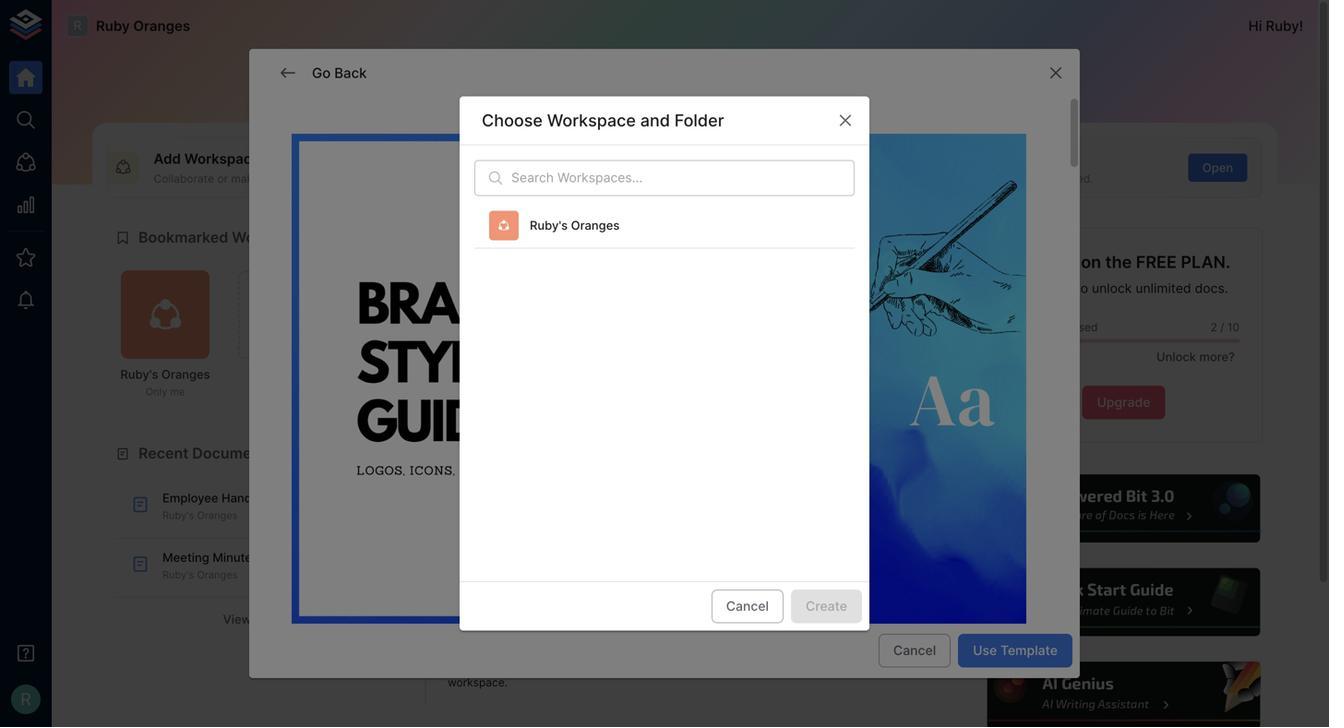 Task type: locate. For each thing, give the bounding box(es) containing it.
template up faster
[[934, 150, 997, 167]]

0 vertical spatial workspace
[[547, 110, 636, 130]]

cancel button left use
[[879, 634, 951, 668]]

employee handbook
[[448, 541, 629, 570]]

meeting for meeting minutes
[[576, 601, 620, 614]]

oranges
[[133, 18, 190, 34], [571, 218, 620, 233], [162, 367, 210, 382], [197, 510, 238, 522], [197, 569, 238, 581]]

2 pm from the top
[[479, 586, 494, 598]]

!
[[1300, 18, 1304, 34]]

or inside create document create any type of doc or wiki.
[[667, 172, 678, 185]]

1 vertical spatial employee
[[576, 541, 629, 554]]

0 vertical spatial employee
[[162, 491, 218, 505]]

1 horizontal spatial handbook
[[448, 556, 503, 570]]

0 vertical spatial anderson
[[478, 541, 530, 554]]

handbook
[[222, 491, 281, 505], [448, 556, 503, 570]]

and inside 'dialog'
[[640, 110, 670, 130]]

or
[[217, 172, 228, 185], [667, 172, 678, 185]]

workspace
[[547, 110, 636, 130], [184, 150, 260, 167], [431, 445, 512, 463]]

oranges inside button
[[571, 218, 620, 233]]

ruby's
[[530, 218, 568, 233], [120, 367, 158, 382], [162, 510, 194, 522], [162, 569, 194, 581]]

03:54
[[448, 586, 476, 598]]

1 pm from the top
[[479, 526, 495, 538]]

unlock
[[1092, 281, 1132, 296]]

handbook down recent documents
[[222, 491, 281, 505]]

private.
[[272, 172, 311, 185]]

and down gallery
[[1006, 172, 1026, 185]]

1 vertical spatial anderson
[[478, 601, 530, 614]]

. down document .
[[505, 676, 508, 690]]

oranges inside ruby's oranges only me
[[162, 367, 210, 382]]

0 horizontal spatial r
[[20, 690, 31, 710]]

04:04
[[448, 526, 476, 538]]

get
[[1029, 172, 1046, 185]]

cancel
[[726, 599, 769, 615], [894, 643, 936, 659]]

1 horizontal spatial upgrade
[[1097, 395, 1151, 411]]

0 horizontal spatial cancel
[[726, 599, 769, 615]]

1 horizontal spatial meeting
[[576, 601, 620, 614]]

free
[[1136, 252, 1177, 272]]

template inside "template gallery create faster and get inspired."
[[934, 150, 997, 167]]

1 horizontal spatial template
[[1001, 643, 1058, 659]]

ruby anderson down 04:04 pm
[[448, 541, 530, 554]]

0 vertical spatial minutes
[[213, 551, 259, 565]]

help image
[[985, 472, 1263, 546], [985, 566, 1263, 639], [985, 659, 1263, 728]]

minutes down 'employee handbook ruby's oranges'
[[213, 551, 259, 565]]

1 vertical spatial help image
[[985, 566, 1263, 639]]

ruby anderson
[[448, 541, 530, 554], [448, 601, 530, 614]]

cancel button left 'favorites'
[[712, 590, 784, 624]]

gallery
[[1000, 150, 1047, 167]]

0 vertical spatial upgrade
[[1020, 281, 1073, 296]]

0 horizontal spatial documents
[[192, 445, 274, 463]]

0 vertical spatial documents
[[1008, 321, 1068, 334]]

meeting down employee handbook
[[576, 601, 620, 614]]

0 vertical spatial cancel
[[726, 599, 769, 615]]

0 vertical spatial .
[[547, 616, 550, 630]]

on
[[1081, 252, 1102, 272]]

oranges inside meeting minutes ruby's oranges
[[197, 569, 238, 581]]

1 vertical spatial cancel
[[894, 643, 936, 659]]

or left make
[[217, 172, 228, 185]]

ruby anderson down 03:54 pm
[[448, 601, 530, 614]]

1 ruby anderson from the top
[[448, 541, 530, 554]]

2 horizontal spatial workspace
[[547, 110, 636, 130]]

employee
[[162, 491, 218, 505], [576, 541, 629, 554]]

oranges for ruby's oranges
[[571, 218, 620, 233]]

unlock more?
[[1157, 350, 1235, 364]]

1 or from the left
[[217, 172, 228, 185]]

minutes inside meeting minutes
[[448, 616, 491, 630]]

2 help image from the top
[[985, 566, 1263, 639]]

1 horizontal spatial minutes
[[448, 616, 491, 630]]

bookmarked
[[138, 229, 228, 247]]

create inside "template gallery create faster and get inspired."
[[934, 172, 969, 185]]

1 horizontal spatial documents
[[1008, 321, 1068, 334]]

template inside button
[[1001, 643, 1058, 659]]

1 vertical spatial and
[[1006, 172, 1026, 185]]

unlock
[[1157, 350, 1197, 364]]

documents up 'employee handbook ruby's oranges'
[[192, 445, 274, 463]]

template right use
[[1001, 643, 1058, 659]]

ruby oranges
[[96, 18, 190, 34]]

.
[[547, 616, 550, 630], [505, 676, 508, 690]]

ruby
[[96, 18, 130, 34], [1266, 18, 1300, 34], [448, 541, 475, 554], [448, 601, 475, 614]]

0 vertical spatial cancel button
[[712, 590, 784, 624]]

0 vertical spatial ruby anderson
[[448, 541, 530, 554]]

minutes inside meeting minutes ruby's oranges
[[213, 551, 259, 565]]

upgrade inside you are on the free plan. upgrade to unlock unlimited docs.
[[1020, 281, 1073, 296]]

upgrade down unlock more? button
[[1097, 395, 1151, 411]]

and
[[640, 110, 670, 130], [1006, 172, 1026, 185]]

me
[[170, 386, 185, 398]]

recent
[[138, 445, 189, 463]]

. down employee handbook
[[547, 616, 550, 630]]

1 vertical spatial upgrade
[[1097, 395, 1151, 411]]

oranges inside 'employee handbook ruby's oranges'
[[197, 510, 238, 522]]

10
[[1228, 321, 1240, 334]]

handbook inside 'employee handbook ruby's oranges'
[[222, 491, 281, 505]]

minutes down 03:54 pm
[[448, 616, 491, 630]]

meeting down 'employee handbook ruby's oranges'
[[162, 551, 209, 565]]

anderson up document .
[[478, 601, 530, 614]]

template
[[934, 150, 997, 167], [1001, 643, 1058, 659]]

ruby anderson for handbook
[[448, 541, 530, 554]]

employee inside 'employee handbook ruby's oranges'
[[162, 491, 218, 505]]

ruby's oranges only me
[[120, 367, 210, 398]]

workspace inside add workspace collaborate or make it private.
[[184, 150, 260, 167]]

1 vertical spatial workspace
[[184, 150, 260, 167]]

0 horizontal spatial workspace
[[256, 331, 309, 343]]

pm right the 04:04
[[479, 526, 495, 538]]

upgrade
[[1020, 281, 1073, 296], [1097, 395, 1151, 411]]

view all
[[223, 612, 269, 627]]

ruby's inside ruby's oranges only me
[[120, 367, 158, 382]]

ruby's oranges button
[[475, 204, 855, 249]]

document
[[494, 616, 547, 630]]

2 ruby anderson from the top
[[448, 601, 530, 614]]

1 vertical spatial meeting
[[576, 601, 620, 614]]

1 vertical spatial template
[[1001, 643, 1058, 659]]

workspace
[[256, 331, 309, 343], [448, 676, 505, 690]]

0 horizontal spatial upgrade
[[1020, 281, 1073, 296]]

1 horizontal spatial cancel button
[[879, 634, 951, 668]]

documents left used
[[1008, 321, 1068, 334]]

type
[[604, 172, 627, 185]]

handbook inside employee handbook
[[448, 556, 503, 570]]

choose
[[482, 110, 543, 130]]

04:04 pm
[[448, 526, 495, 538]]

handbook up 03:54 pm
[[448, 556, 503, 570]]

0 vertical spatial meeting
[[162, 551, 209, 565]]

pm right 03:54
[[479, 586, 494, 598]]

meeting
[[162, 551, 209, 565], [576, 601, 620, 614]]

1 horizontal spatial employee
[[576, 541, 629, 554]]

0 horizontal spatial .
[[505, 676, 508, 690]]

are
[[1052, 252, 1077, 272]]

document .
[[491, 616, 550, 630]]

choose workspace and folder dialog
[[460, 96, 870, 631]]

0 horizontal spatial cancel button
[[712, 590, 784, 624]]

bookmark
[[258, 316, 307, 328]]

minutes for meeting minutes ruby's oranges
[[213, 551, 259, 565]]

cancel button
[[712, 590, 784, 624], [879, 634, 951, 668]]

0 horizontal spatial workspace
[[184, 150, 260, 167]]

workspace for collaborate
[[184, 150, 260, 167]]

1 horizontal spatial workspace
[[431, 445, 512, 463]]

0 vertical spatial help image
[[985, 472, 1263, 546]]

0 vertical spatial workspace
[[256, 331, 309, 343]]

anderson
[[478, 541, 530, 554], [478, 601, 530, 614]]

employee inside employee handbook
[[576, 541, 629, 554]]

1 horizontal spatial r
[[74, 18, 82, 33]]

1 vertical spatial r
[[20, 690, 31, 710]]

anderson down 04:04 pm
[[478, 541, 530, 554]]

1 horizontal spatial .
[[547, 616, 550, 630]]

1 horizontal spatial or
[[667, 172, 678, 185]]

0 horizontal spatial or
[[217, 172, 228, 185]]

r
[[74, 18, 82, 33], [20, 690, 31, 710]]

or inside add workspace collaborate or make it private.
[[217, 172, 228, 185]]

and left folder
[[640, 110, 670, 130]]

2 vertical spatial help image
[[985, 659, 1263, 728]]

0 vertical spatial handbook
[[222, 491, 281, 505]]

1 horizontal spatial cancel
[[894, 643, 936, 659]]

meeting minutes link
[[448, 601, 620, 630]]

workspace inside 'choose workspace and folder' 'dialog'
[[547, 110, 636, 130]]

upgrade down you
[[1020, 281, 1073, 296]]

used
[[1071, 321, 1098, 334]]

pm
[[479, 526, 495, 538], [479, 586, 494, 598]]

0 horizontal spatial handbook
[[222, 491, 281, 505]]

1 vertical spatial workspace
[[448, 676, 505, 690]]

documents
[[1008, 321, 1068, 334], [192, 445, 274, 463]]

create
[[544, 150, 589, 167], [809, 161, 847, 175], [544, 172, 579, 185], [934, 172, 969, 185]]

r inside button
[[20, 690, 31, 710]]

1 vertical spatial pm
[[479, 586, 494, 598]]

0 horizontal spatial employee
[[162, 491, 218, 505]]

0 vertical spatial and
[[640, 110, 670, 130]]

bookmark workspace button
[[238, 271, 327, 359]]

meeting inside meeting minutes ruby's oranges
[[162, 551, 209, 565]]

or right doc
[[667, 172, 678, 185]]

. for workspace .
[[505, 676, 508, 690]]

0 horizontal spatial and
[[640, 110, 670, 130]]

1 help image from the top
[[985, 472, 1263, 546]]

view all button
[[114, 606, 378, 634]]

0 horizontal spatial minutes
[[213, 551, 259, 565]]

more?
[[1200, 350, 1235, 364]]

minutes
[[213, 551, 259, 565], [448, 616, 491, 630]]

unlimited
[[1136, 281, 1192, 296]]

meeting minutes
[[448, 601, 620, 630]]

1 vertical spatial documents
[[192, 445, 274, 463]]

workspace left 'activities'
[[431, 445, 512, 463]]

docs.
[[1195, 281, 1229, 296]]

1 vertical spatial .
[[505, 676, 508, 690]]

0 horizontal spatial meeting
[[162, 551, 209, 565]]

cancel button inside go back dialog
[[879, 634, 951, 668]]

anderson for minutes
[[478, 601, 530, 614]]

meeting inside meeting minutes
[[576, 601, 620, 614]]

1 vertical spatial ruby anderson
[[448, 601, 530, 614]]

activities
[[515, 445, 582, 463]]

1 vertical spatial handbook
[[448, 556, 503, 570]]

doc
[[644, 172, 664, 185]]

workspace up make
[[184, 150, 260, 167]]

hi
[[1249, 18, 1263, 34]]

0 horizontal spatial template
[[934, 150, 997, 167]]

no favorites found.
[[777, 622, 886, 636]]

2 anderson from the top
[[478, 601, 530, 614]]

faster
[[972, 172, 1003, 185]]

cancel inside go back dialog
[[894, 643, 936, 659]]

1 vertical spatial minutes
[[448, 616, 491, 630]]

1 vertical spatial cancel button
[[879, 634, 951, 668]]

1 horizontal spatial and
[[1006, 172, 1026, 185]]

workspace down document .
[[448, 676, 505, 690]]

1 anderson from the top
[[478, 541, 530, 554]]

bookmark workspace
[[256, 316, 309, 343]]

0 vertical spatial pm
[[479, 526, 495, 538]]

0 vertical spatial template
[[934, 150, 997, 167]]

workspace down bookmark
[[256, 331, 309, 343]]

workspace up document
[[547, 110, 636, 130]]

plan.
[[1181, 252, 1231, 272]]

2 or from the left
[[667, 172, 678, 185]]

ruby's inside 'employee handbook ruby's oranges'
[[162, 510, 194, 522]]



Task type: describe. For each thing, give the bounding box(es) containing it.
use template button
[[959, 634, 1073, 668]]

back
[[334, 64, 367, 81]]

add workspace collaborate or make it private.
[[154, 150, 311, 185]]

no
[[777, 622, 793, 636]]

it
[[262, 172, 269, 185]]

only
[[146, 386, 167, 398]]

anderson for handbook
[[478, 541, 530, 554]]

open button
[[1189, 154, 1248, 182]]

the
[[1106, 252, 1132, 272]]

oranges for ruby's oranges only me
[[162, 367, 210, 382]]

employee for employee handbook ruby's oranges
[[162, 491, 218, 505]]

r button
[[6, 680, 46, 720]]

make
[[231, 172, 259, 185]]

ruby's oranges
[[530, 218, 620, 233]]

document
[[592, 150, 662, 167]]

0 vertical spatial r
[[74, 18, 82, 33]]

workspace for and
[[547, 110, 636, 130]]

documents used
[[1008, 321, 1098, 334]]

oranges for ruby oranges
[[133, 18, 190, 34]]

create inside button
[[809, 161, 847, 175]]

of
[[631, 172, 641, 185]]

bookmarked workspaces
[[138, 229, 321, 247]]

meeting minutes ruby's oranges
[[162, 551, 259, 581]]

unlock more? button
[[1147, 343, 1240, 371]]

go back
[[312, 64, 367, 81]]

found.
[[849, 622, 886, 636]]

you
[[1017, 252, 1047, 272]]

choose workspace and folder
[[482, 110, 724, 130]]

upgrade inside button
[[1097, 395, 1151, 411]]

ruby anderson for minutes
[[448, 601, 530, 614]]

any
[[582, 172, 601, 185]]

/
[[1221, 321, 1225, 334]]

meeting for meeting minutes ruby's oranges
[[162, 551, 209, 565]]

and inside "template gallery create faster and get inspired."
[[1006, 172, 1026, 185]]

you are on the free plan. upgrade to unlock unlimited docs.
[[1017, 252, 1231, 296]]

use
[[973, 643, 997, 659]]

. for document .
[[547, 616, 550, 630]]

03:54 pm
[[448, 586, 494, 598]]

collaborate
[[154, 172, 214, 185]]

pm for handbook
[[479, 526, 495, 538]]

create button
[[798, 154, 858, 182]]

open
[[1203, 161, 1234, 175]]

2 vertical spatial workspace
[[431, 445, 512, 463]]

handbook for employee handbook ruby's oranges
[[222, 491, 281, 505]]

workspace activities
[[431, 445, 582, 463]]

workspace inside "button"
[[256, 331, 309, 343]]

3 help image from the top
[[985, 659, 1263, 728]]

add
[[154, 150, 181, 167]]

cancel button inside 'choose workspace and folder' 'dialog'
[[712, 590, 784, 624]]

pm for minutes
[[479, 586, 494, 598]]

create document create any type of doc or wiki.
[[544, 150, 704, 185]]

go back dialog
[[249, 49, 1080, 728]]

use template
[[973, 643, 1058, 659]]

all
[[255, 612, 269, 627]]

ruby's inside ruby's oranges button
[[530, 218, 568, 233]]

favorites
[[796, 622, 846, 636]]

recent documents
[[138, 445, 274, 463]]

handbook for employee handbook
[[448, 556, 503, 570]]

employee handbook link
[[448, 541, 629, 570]]

cancel inside 'choose workspace and folder' 'dialog'
[[726, 599, 769, 615]]

go
[[312, 64, 331, 81]]

workspaces
[[232, 229, 321, 247]]

2
[[1211, 321, 1218, 334]]

1 horizontal spatial workspace
[[448, 676, 505, 690]]

workspace .
[[448, 676, 508, 690]]

inspired.
[[1049, 172, 1094, 185]]

to
[[1076, 281, 1089, 296]]

upgrade button
[[1083, 386, 1166, 420]]

minutes for meeting minutes
[[448, 616, 491, 630]]

employee for employee handbook
[[576, 541, 629, 554]]

ruby's inside meeting minutes ruby's oranges
[[162, 569, 194, 581]]

view
[[223, 612, 251, 627]]

employee handbook ruby's oranges
[[162, 491, 281, 522]]

wiki.
[[681, 172, 704, 185]]

2 / 10
[[1211, 321, 1240, 334]]

template gallery create faster and get inspired.
[[934, 150, 1094, 185]]

folder
[[675, 110, 724, 130]]

Search Workspaces... text field
[[512, 160, 855, 196]]

hi ruby !
[[1249, 18, 1304, 34]]



Task type: vqa. For each thing, say whether or not it's contained in the screenshot.
R within button
yes



